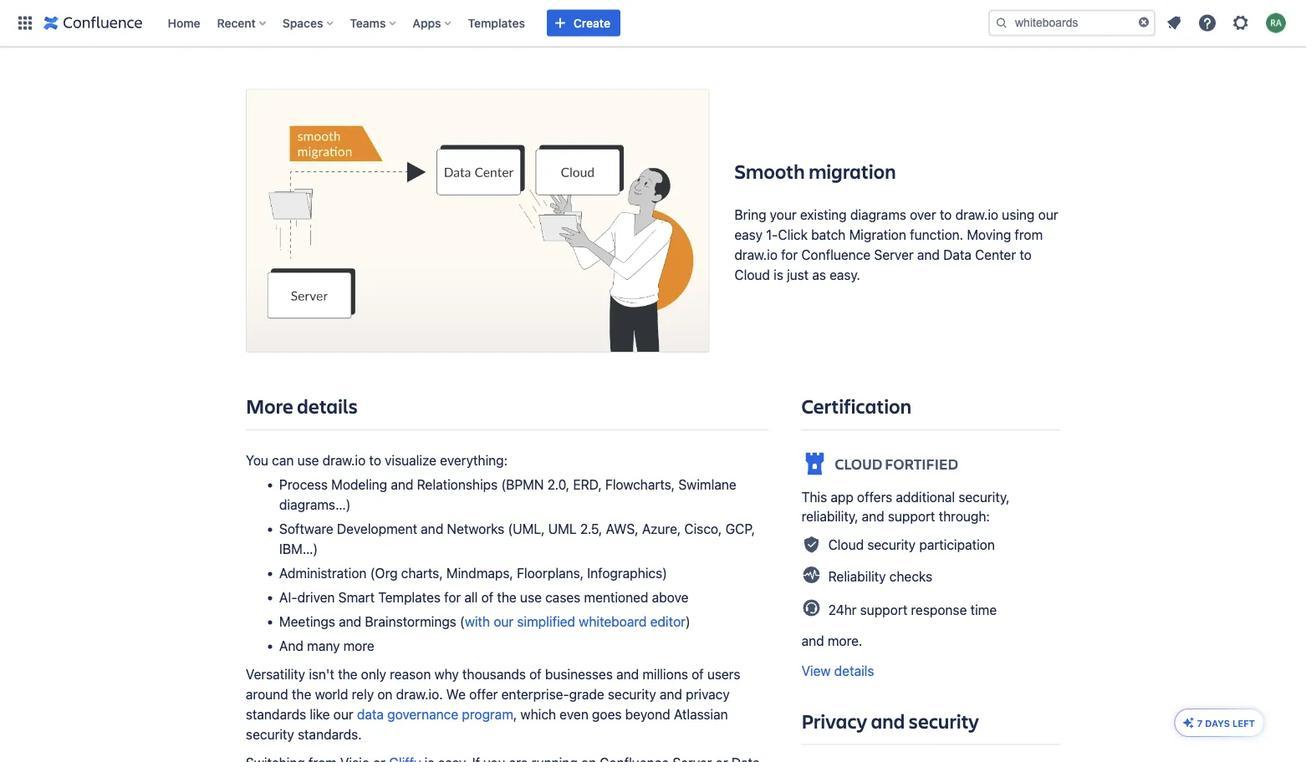Task type: locate. For each thing, give the bounding box(es) containing it.
banner containing home
[[0, 0, 1307, 47]]

0 vertical spatial use
[[297, 453, 319, 469]]

you
[[246, 453, 269, 469]]

security,
[[959, 489, 1010, 505]]

(org
[[370, 566, 398, 582]]

thousands
[[463, 667, 526, 683]]

meetings
[[279, 614, 335, 630]]

home
[[168, 16, 200, 30]]

on
[[378, 687, 393, 703]]

above
[[652, 590, 689, 606]]

templates right the apps popup button
[[468, 16, 525, 30]]

1 horizontal spatial use
[[520, 590, 542, 606]]

our inside bring your existing diagrams over to draw.io using our easy 1-click batch migration function. moving from draw.io for confluence server and data center to cloud is just as easy.
[[1039, 206, 1059, 222]]

0 horizontal spatial draw.io
[[323, 453, 366, 469]]

details down "more."
[[835, 663, 875, 679]]

2 horizontal spatial the
[[497, 590, 517, 606]]

the up like
[[292, 687, 311, 703]]

like
[[310, 707, 330, 723]]

1 horizontal spatial details
[[835, 663, 875, 679]]

and down smart
[[339, 614, 362, 630]]

0 vertical spatial cloud
[[735, 267, 770, 283]]

2 vertical spatial our
[[334, 707, 354, 723]]

cloud security participant badge image
[[802, 535, 822, 555]]

existing
[[800, 206, 847, 222]]

to up function.
[[940, 206, 952, 222]]

support down reliability checks
[[860, 602, 908, 618]]

1 horizontal spatial templates
[[468, 16, 525, 30]]

2 horizontal spatial our
[[1039, 206, 1059, 222]]

1 horizontal spatial to
[[940, 206, 952, 222]]

for left all
[[444, 590, 461, 606]]

more
[[343, 639, 374, 655]]

Search field
[[989, 10, 1156, 36]]

apps
[[413, 16, 441, 30]]

easy
[[735, 227, 763, 242]]

offer
[[469, 687, 498, 703]]

0 horizontal spatial for
[[444, 590, 461, 606]]

0 horizontal spatial templates
[[378, 590, 441, 606]]

networks
[[447, 522, 505, 538]]

1 vertical spatial for
[[444, 590, 461, 606]]

use up simplified
[[520, 590, 542, 606]]

2 vertical spatial draw.io
[[323, 453, 366, 469]]

0 vertical spatial the
[[497, 590, 517, 606]]

0 vertical spatial templates
[[468, 16, 525, 30]]

aws,
[[606, 522, 639, 538]]

cloud left is
[[735, 267, 770, 283]]

1 vertical spatial use
[[520, 590, 542, 606]]

2 vertical spatial to
[[369, 453, 381, 469]]

details inside button
[[835, 663, 875, 679]]

draw.io up modeling
[[323, 453, 366, 469]]

floorplans,
[[517, 566, 584, 582]]

our up from
[[1039, 206, 1059, 222]]

flowcharts,
[[606, 477, 675, 493]]

2 horizontal spatial of
[[692, 667, 704, 683]]

confluence image
[[43, 13, 143, 33], [43, 13, 143, 33]]

more
[[246, 393, 294, 420]]

1 vertical spatial the
[[338, 667, 358, 683]]

security
[[868, 537, 916, 553], [608, 687, 656, 703], [909, 708, 980, 734], [246, 727, 294, 743]]

to up modeling
[[369, 453, 381, 469]]

cloud fortified app badge image
[[802, 451, 835, 478]]

from
[[1015, 227, 1043, 242]]

spaces button
[[278, 10, 340, 36]]

appswitcher icon image
[[15, 13, 35, 33]]

view details
[[802, 663, 875, 679]]

many
[[307, 639, 340, 655]]

this app offers additional security, reliability, and support through:
[[802, 489, 1010, 525]]

cloud
[[735, 267, 770, 283], [829, 537, 864, 553]]

editor
[[650, 614, 686, 630]]

visualize
[[385, 453, 437, 469]]

0 vertical spatial draw.io
[[956, 206, 999, 222]]

and
[[917, 247, 940, 262], [391, 477, 414, 493], [862, 509, 885, 525], [421, 522, 444, 538], [339, 614, 362, 630], [802, 634, 824, 650], [617, 667, 639, 683], [660, 687, 683, 703], [871, 708, 906, 734]]

use
[[297, 453, 319, 469], [520, 590, 542, 606]]

details
[[297, 393, 358, 420], [835, 663, 875, 679]]

data governance program link
[[357, 707, 513, 723]]

our inside "you can use draw.io to visualize everything: process modeling and relationships (bpmn 2.0, erd, flowcharts, swimlane diagrams…) software development and networks (uml, uml 2.5, aws, azure, cisco, gcp, ibm…) administration (org charts, mindmaps, floorplans, infographics) ai-driven smart templates for all of the use cases mentioned above meetings and brainstormings ( with our simplified whiteboard editor ) and many more"
[[494, 614, 514, 630]]

0 horizontal spatial use
[[297, 453, 319, 469]]

1 vertical spatial our
[[494, 614, 514, 630]]

notification icon image
[[1164, 13, 1184, 33]]

and inside bring your existing diagrams over to draw.io using our easy 1-click batch migration function. moving from draw.io for confluence server and data center to cloud is just as easy.
[[917, 247, 940, 262]]

of up privacy
[[692, 667, 704, 683]]

the
[[497, 590, 517, 606], [338, 667, 358, 683], [292, 687, 311, 703]]

process
[[279, 477, 328, 493]]

cisco,
[[685, 522, 722, 538]]

security inside versatility isn't the only reason why thousands of businesses and millions of users around the world rely on draw.io. we offer enterprise-grade security and privacy standards like our
[[608, 687, 656, 703]]

draw.io down easy on the right
[[735, 247, 778, 262]]

2 horizontal spatial to
[[1020, 247, 1032, 262]]

1 horizontal spatial cloud
[[829, 537, 864, 553]]

through:
[[939, 509, 990, 525]]

1 horizontal spatial our
[[494, 614, 514, 630]]

gcp,
[[726, 522, 755, 538]]

1 vertical spatial cloud
[[829, 537, 864, 553]]

0 vertical spatial support
[[888, 509, 936, 525]]

more details
[[246, 393, 358, 420]]

we
[[446, 687, 466, 703]]

0 vertical spatial to
[[940, 206, 952, 222]]

templates
[[468, 16, 525, 30], [378, 590, 441, 606]]

for down click
[[781, 247, 798, 262]]

response
[[911, 602, 967, 618]]

0 horizontal spatial our
[[334, 707, 354, 723]]

cloud down reliability,
[[829, 537, 864, 553]]

standards.
[[298, 727, 362, 743]]

7 days left button
[[1176, 710, 1264, 737]]

banner
[[0, 0, 1307, 47]]

bring your existing diagrams over to draw.io using our easy 1-click batch migration function. moving from draw.io for confluence server and data center to cloud is just as easy.
[[735, 206, 1059, 283]]

2 horizontal spatial draw.io
[[956, 206, 999, 222]]

everything:
[[440, 453, 508, 469]]

use up process at the bottom left
[[297, 453, 319, 469]]

clear search session image
[[1138, 15, 1151, 29]]

of
[[481, 590, 494, 606], [530, 667, 542, 683], [692, 667, 704, 683]]

1 horizontal spatial for
[[781, 247, 798, 262]]

for inside bring your existing diagrams over to draw.io using our easy 1-click batch migration function. moving from draw.io for confluence server and data center to cloud is just as easy.
[[781, 247, 798, 262]]

cloud inside bring your existing diagrams over to draw.io using our easy 1-click batch migration function. moving from draw.io for confluence server and data center to cloud is just as easy.
[[735, 267, 770, 283]]

to down from
[[1020, 247, 1032, 262]]

click
[[778, 227, 808, 242]]

0 horizontal spatial of
[[481, 590, 494, 606]]

templates up brainstormings
[[378, 590, 441, 606]]

1 vertical spatial templates
[[378, 590, 441, 606]]

participation
[[920, 537, 995, 553]]

brainstormings
[[365, 614, 457, 630]]

and down offers
[[862, 509, 885, 525]]

1 horizontal spatial draw.io
[[735, 247, 778, 262]]

to inside "you can use draw.io to visualize everything: process modeling and relationships (bpmn 2.0, erd, flowcharts, swimlane diagrams…) software development and networks (uml, uml 2.5, aws, azure, cisco, gcp, ibm…) administration (org charts, mindmaps, floorplans, infographics) ai-driven smart templates for all of the use cases mentioned above meetings and brainstormings ( with our simplified whiteboard editor ) and many more"
[[369, 453, 381, 469]]

the up rely
[[338, 667, 358, 683]]

0 horizontal spatial details
[[297, 393, 358, 420]]

1 vertical spatial details
[[835, 663, 875, 679]]

2 vertical spatial the
[[292, 687, 311, 703]]

(
[[460, 614, 465, 630]]

0 horizontal spatial cloud
[[735, 267, 770, 283]]

0 vertical spatial for
[[781, 247, 798, 262]]

1 vertical spatial support
[[860, 602, 908, 618]]

of inside "you can use draw.io to visualize everything: process modeling and relationships (bpmn 2.0, erd, flowcharts, swimlane diagrams…) software development and networks (uml, uml 2.5, aws, azure, cisco, gcp, ibm…) administration (org charts, mindmaps, floorplans, infographics) ai-driven smart templates for all of the use cases mentioned above meetings and brainstormings ( with our simplified whiteboard editor ) and many more"
[[481, 590, 494, 606]]

enterprise-
[[502, 687, 569, 703]]

details right more
[[297, 393, 358, 420]]

the right all
[[497, 590, 517, 606]]

and up the view
[[802, 634, 824, 650]]

details for more details
[[297, 393, 358, 420]]

draw.io up the moving
[[956, 206, 999, 222]]

our down the world
[[334, 707, 354, 723]]

and down function.
[[917, 247, 940, 262]]

goes
[[592, 707, 622, 723]]

function.
[[910, 227, 964, 242]]

24hr support response time
[[829, 602, 997, 618]]

(bpmn
[[501, 477, 544, 493]]

and more.
[[802, 634, 863, 650]]

even
[[560, 707, 589, 723]]

for
[[781, 247, 798, 262], [444, 590, 461, 606]]

help icon image
[[1198, 13, 1218, 33]]

of right all
[[481, 590, 494, 606]]

moving
[[967, 227, 1012, 242]]

support
[[888, 509, 936, 525], [860, 602, 908, 618]]

0 vertical spatial our
[[1039, 206, 1059, 222]]

migration
[[849, 227, 907, 242]]

recent
[[217, 16, 256, 30]]

search image
[[995, 16, 1009, 30]]

data
[[357, 707, 384, 723]]

view
[[802, 663, 831, 679]]

view details button
[[802, 662, 875, 681]]

of up 'enterprise-'
[[530, 667, 542, 683]]

and down visualize
[[391, 477, 414, 493]]

0 horizontal spatial to
[[369, 453, 381, 469]]

our right with
[[494, 614, 514, 630]]

global element
[[10, 0, 985, 46]]

support down additional
[[888, 509, 936, 525]]

1 horizontal spatial of
[[530, 667, 542, 683]]

cloud security participation
[[829, 537, 995, 553]]

cloud fortified reliability badge image
[[802, 565, 822, 585]]

with
[[465, 614, 490, 630]]

0 vertical spatial details
[[297, 393, 358, 420]]



Task type: vqa. For each thing, say whether or not it's contained in the screenshot.
the bottom the details
yes



Task type: describe. For each thing, give the bounding box(es) containing it.
migration
[[809, 157, 897, 184]]

)
[[686, 614, 691, 630]]

and down millions
[[660, 687, 683, 703]]

fortified
[[885, 454, 959, 474]]

create
[[574, 16, 611, 30]]

teams button
[[345, 10, 403, 36]]

rely
[[352, 687, 374, 703]]

diagrams…)
[[279, 497, 351, 513]]

standards
[[246, 707, 306, 723]]

grade
[[569, 687, 605, 703]]

governance
[[387, 707, 459, 723]]

businesses
[[545, 667, 613, 683]]

administration
[[279, 566, 367, 582]]

premium icon image
[[1183, 717, 1196, 730]]

millions
[[643, 667, 688, 683]]

draw.io.
[[396, 687, 443, 703]]

all
[[465, 590, 478, 606]]

apps button
[[408, 10, 458, 36]]

driven
[[298, 590, 335, 606]]

swimlane
[[679, 477, 737, 493]]

smooth
[[735, 157, 805, 184]]

draw.io inside "you can use draw.io to visualize everything: process modeling and relationships (bpmn 2.0, erd, flowcharts, swimlane diagrams…) software development and networks (uml, uml 2.5, aws, azure, cisco, gcp, ibm…) administration (org charts, mindmaps, floorplans, infographics) ai-driven smart templates for all of the use cases mentioned above meetings and brainstormings ( with our simplified whiteboard editor ) and many more"
[[323, 453, 366, 469]]

24hr
[[829, 602, 857, 618]]

create button
[[547, 10, 621, 36]]

smooth migration
[[735, 157, 897, 184]]

your
[[770, 206, 797, 222]]

templates link
[[463, 10, 530, 36]]

why
[[435, 667, 459, 683]]

reason
[[390, 667, 431, 683]]

server
[[874, 247, 914, 262]]

charts,
[[401, 566, 443, 582]]

bring
[[735, 206, 767, 222]]

details for view details
[[835, 663, 875, 679]]

7 days left
[[1198, 719, 1256, 729]]

and left millions
[[617, 667, 639, 683]]

settings icon image
[[1231, 13, 1251, 33]]

diagrams
[[851, 206, 907, 222]]

isn't
[[309, 667, 335, 683]]

cloud fortified support badge image
[[802, 599, 822, 619]]

beyond
[[625, 707, 671, 723]]

2.5,
[[580, 522, 603, 538]]

more.
[[828, 634, 863, 650]]

privacy and security
[[802, 708, 980, 734]]

data
[[944, 247, 972, 262]]

reliability,
[[802, 509, 859, 525]]

erd,
[[573, 477, 602, 493]]

world
[[315, 687, 348, 703]]

versatility
[[246, 667, 305, 683]]

home link
[[163, 10, 205, 36]]

app
[[831, 489, 854, 505]]

certification
[[802, 393, 912, 420]]

whiteboard
[[579, 614, 647, 630]]

and inside this app offers additional security, reliability, and support through:
[[862, 509, 885, 525]]

security inside , which even goes beyond atlassian security standards.
[[246, 727, 294, 743]]

development
[[337, 522, 417, 538]]

teams
[[350, 16, 386, 30]]

program
[[462, 707, 513, 723]]

atlassian
[[674, 707, 728, 723]]

around
[[246, 687, 288, 703]]

additional
[[896, 489, 955, 505]]

templates inside "you can use draw.io to visualize everything: process modeling and relationships (bpmn 2.0, erd, flowcharts, swimlane diagrams…) software development and networks (uml, uml 2.5, aws, azure, cisco, gcp, ibm…) administration (org charts, mindmaps, floorplans, infographics) ai-driven smart templates for all of the use cases mentioned above meetings and brainstormings ( with our simplified whiteboard editor ) and many more"
[[378, 590, 441, 606]]

0 horizontal spatial the
[[292, 687, 311, 703]]

and left networks
[[421, 522, 444, 538]]

which
[[521, 707, 556, 723]]

and right privacy
[[871, 708, 906, 734]]

1-
[[766, 227, 778, 242]]

1 horizontal spatial the
[[338, 667, 358, 683]]

checks
[[890, 569, 933, 585]]

,
[[513, 707, 517, 723]]

your profile and preferences image
[[1266, 13, 1286, 33]]

users
[[708, 667, 741, 683]]

privacy
[[802, 708, 868, 734]]

support inside this app offers additional security, reliability, and support through:
[[888, 509, 936, 525]]

batch
[[812, 227, 846, 242]]

our inside versatility isn't the only reason why thousands of businesses and millions of users around the world rely on draw.io. we offer enterprise-grade security and privacy standards like our
[[334, 707, 354, 723]]

left
[[1233, 719, 1256, 729]]

for inside "you can use draw.io to visualize everything: process modeling and relationships (bpmn 2.0, erd, flowcharts, swimlane diagrams…) software development and networks (uml, uml 2.5, aws, azure, cisco, gcp, ibm…) administration (org charts, mindmaps, floorplans, infographics) ai-driven smart templates for all of the use cases mentioned above meetings and brainstormings ( with our simplified whiteboard editor ) and many more"
[[444, 590, 461, 606]]

mentioned
[[584, 590, 649, 606]]

ibm…)
[[279, 542, 318, 558]]

1 vertical spatial draw.io
[[735, 247, 778, 262]]

azure,
[[642, 522, 681, 538]]

only
[[361, 667, 386, 683]]

time
[[971, 602, 997, 618]]

1 vertical spatial to
[[1020, 247, 1032, 262]]

center
[[975, 247, 1016, 262]]

simplified
[[517, 614, 576, 630]]

cloud fortified
[[835, 454, 959, 474]]

is
[[774, 267, 784, 283]]

smart
[[339, 590, 375, 606]]

days
[[1206, 719, 1230, 729]]

just
[[787, 267, 809, 283]]

you can use draw.io to visualize everything: process modeling and relationships (bpmn 2.0, erd, flowcharts, swimlane diagrams…) software development and networks (uml, uml 2.5, aws, azure, cisco, gcp, ibm…) administration (org charts, mindmaps, floorplans, infographics) ai-driven smart templates for all of the use cases mentioned above meetings and brainstormings ( with our simplified whiteboard editor ) and many more
[[246, 453, 755, 655]]

confluence
[[802, 247, 871, 262]]

the inside "you can use draw.io to visualize everything: process modeling and relationships (bpmn 2.0, erd, flowcharts, swimlane diagrams…) software development and networks (uml, uml 2.5, aws, azure, cisco, gcp, ibm…) administration (org charts, mindmaps, floorplans, infographics) ai-driven smart templates for all of the use cases mentioned above meetings and brainstormings ( with our simplified whiteboard editor ) and many more"
[[497, 590, 517, 606]]

templates inside global "element"
[[468, 16, 525, 30]]

, which even goes beyond atlassian security standards.
[[246, 707, 728, 743]]

ai-
[[279, 590, 298, 606]]



